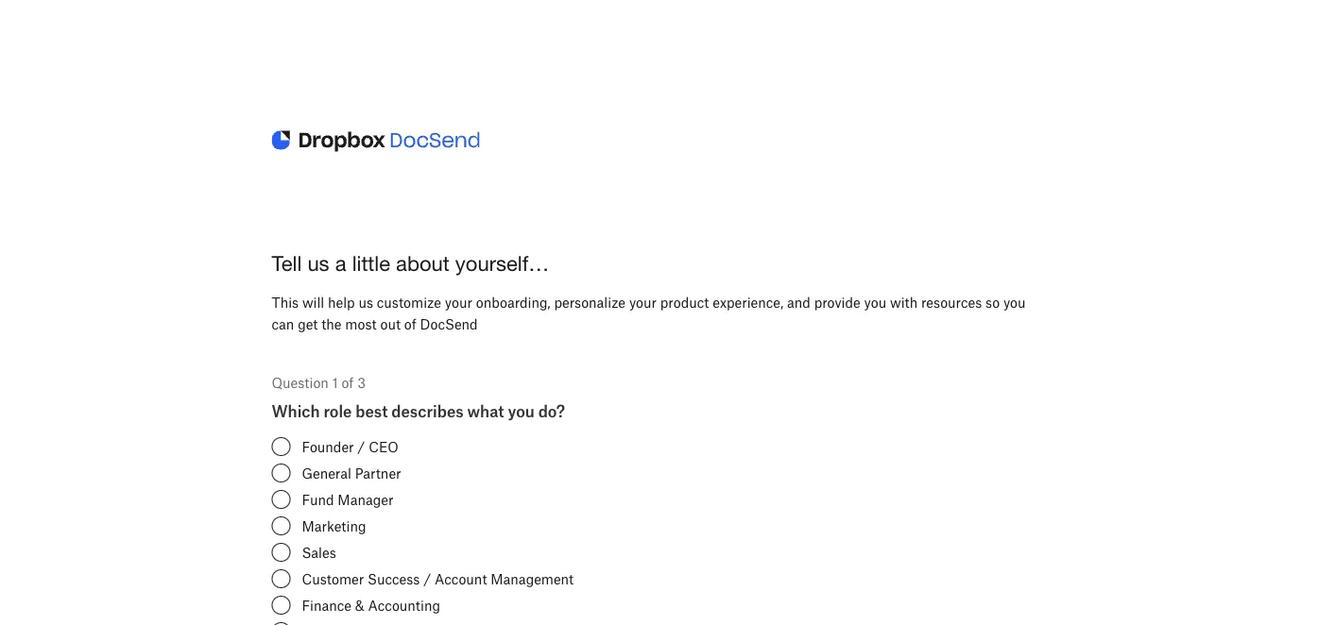Task type: vqa. For each thing, say whether or not it's contained in the screenshot.
on
no



Task type: describe. For each thing, give the bounding box(es) containing it.
2 horizontal spatial you
[[1004, 295, 1026, 311]]

which role best describes what you do? option group
[[272, 402, 1047, 626]]

which role best describes what you do?
[[272, 402, 565, 421]]

best
[[356, 402, 388, 421]]

and
[[788, 295, 811, 311]]

what
[[468, 402, 504, 421]]

2 your from the left
[[630, 295, 657, 311]]

success
[[368, 572, 420, 588]]

provide
[[815, 295, 861, 311]]

customer success / account management
[[302, 572, 574, 588]]

1 horizontal spatial /
[[424, 572, 431, 588]]

fund
[[302, 492, 334, 508]]

a
[[335, 251, 347, 276]]

which
[[272, 402, 320, 421]]

sales
[[302, 545, 336, 561]]

of inside this will help us customize your onboarding, personalize your product experience, and provide you with resources so you can get the most out of docsend
[[404, 316, 417, 332]]

&
[[355, 598, 365, 614]]

account
[[435, 572, 487, 588]]

customer
[[302, 572, 364, 588]]

1 your from the left
[[445, 295, 473, 311]]

personalize
[[554, 295, 626, 311]]

go to docsend homepage image
[[272, 125, 480, 158]]

3
[[358, 375, 366, 391]]

help
[[328, 295, 355, 311]]

do?
[[539, 402, 565, 421]]

the
[[322, 316, 342, 332]]

with
[[891, 295, 918, 311]]

0 horizontal spatial of
[[342, 375, 354, 391]]

customize
[[377, 295, 442, 311]]

1 horizontal spatial you
[[865, 295, 887, 311]]

product
[[661, 295, 709, 311]]

tell us a little about yourself…
[[272, 251, 550, 276]]

management
[[491, 572, 574, 588]]

us inside this will help us customize your onboarding, personalize your product experience, and provide you with resources so you can get the most out of docsend
[[359, 295, 373, 311]]

accounting
[[368, 598, 441, 614]]

this
[[272, 295, 299, 311]]



Task type: locate. For each thing, give the bounding box(es) containing it.
role
[[324, 402, 352, 421]]

you left do? at the bottom
[[508, 402, 535, 421]]

you
[[865, 295, 887, 311], [1004, 295, 1026, 311], [508, 402, 535, 421]]

founder / ceo
[[302, 439, 399, 455]]

of
[[404, 316, 417, 332], [342, 375, 354, 391]]

0 horizontal spatial your
[[445, 295, 473, 311]]

question 1 of 3
[[272, 375, 366, 391]]

about
[[396, 251, 450, 276]]

1 horizontal spatial us
[[359, 295, 373, 311]]

fund manager
[[302, 492, 394, 508]]

0 horizontal spatial us
[[308, 251, 330, 276]]

your
[[445, 295, 473, 311], [630, 295, 657, 311]]

experience,
[[713, 295, 784, 311]]

marketing
[[302, 519, 366, 535]]

/ left 'account'
[[424, 572, 431, 588]]

1 vertical spatial /
[[424, 572, 431, 588]]

partner
[[355, 466, 401, 482]]

so
[[986, 295, 1000, 311]]

onboarding,
[[476, 295, 551, 311]]

us up most
[[359, 295, 373, 311]]

your up docsend
[[445, 295, 473, 311]]

finance
[[302, 598, 352, 614]]

little
[[352, 251, 390, 276]]

yourself…
[[456, 251, 550, 276]]

us
[[308, 251, 330, 276], [359, 295, 373, 311]]

1 vertical spatial us
[[359, 295, 373, 311]]

1 horizontal spatial your
[[630, 295, 657, 311]]

tell
[[272, 251, 302, 276]]

most
[[345, 316, 377, 332]]

ceo
[[369, 439, 399, 455]]

resources
[[922, 295, 983, 311]]

of right out
[[404, 316, 417, 332]]

you right so
[[1004, 295, 1026, 311]]

0 horizontal spatial /
[[358, 439, 365, 455]]

1
[[332, 375, 338, 391]]

this will help us customize your onboarding, personalize your product experience, and provide you with resources so you can get the most out of docsend
[[272, 295, 1026, 332]]

us left a
[[308, 251, 330, 276]]

/
[[358, 439, 365, 455], [424, 572, 431, 588]]

0 vertical spatial us
[[308, 251, 330, 276]]

1 vertical spatial of
[[342, 375, 354, 391]]

describes
[[392, 402, 464, 421]]

manager
[[338, 492, 394, 508]]

general partner
[[302, 466, 401, 482]]

will
[[302, 295, 324, 311]]

can
[[272, 316, 294, 332]]

0 horizontal spatial you
[[508, 402, 535, 421]]

your left product
[[630, 295, 657, 311]]

1 horizontal spatial of
[[404, 316, 417, 332]]

finance & accounting
[[302, 598, 441, 614]]

out
[[380, 316, 401, 332]]

you inside option group
[[508, 402, 535, 421]]

founder
[[302, 439, 354, 455]]

0 vertical spatial /
[[358, 439, 365, 455]]

get
[[298, 316, 318, 332]]

you left with
[[865, 295, 887, 311]]

0 vertical spatial of
[[404, 316, 417, 332]]

/ left "ceo"
[[358, 439, 365, 455]]

docsend
[[420, 316, 478, 332]]

general
[[302, 466, 352, 482]]

of right 1 in the left of the page
[[342, 375, 354, 391]]

question
[[272, 375, 329, 391]]



